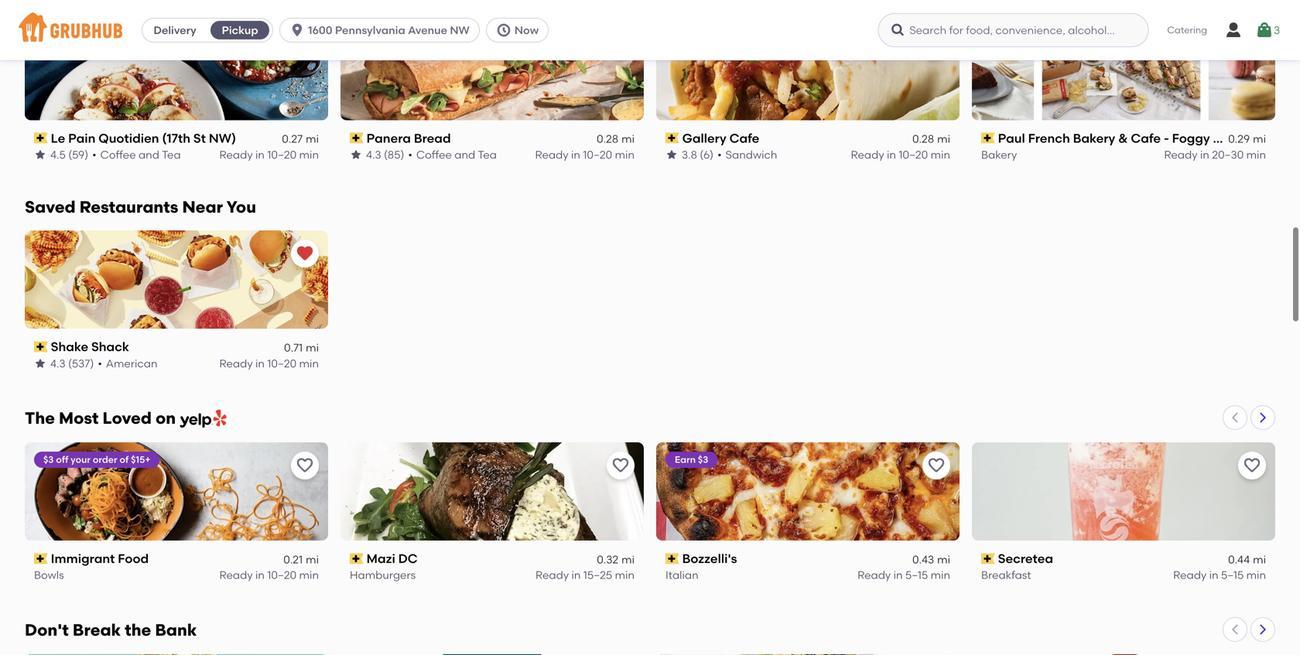 Task type: vqa. For each thing, say whether or not it's contained in the screenshot.
20 Pieces + $18.95 $18.95
no



Task type: locate. For each thing, give the bounding box(es) containing it.
1 horizontal spatial save this restaurant image
[[1243, 457, 1262, 475]]

1 horizontal spatial cafe
[[1131, 131, 1161, 146]]

5–15 down 0.44
[[1221, 569, 1244, 582]]

$3 right earn
[[698, 454, 709, 466]]

on
[[156, 409, 176, 429]]

0.28 for cafe
[[913, 132, 934, 146]]

order left the $30+
[[103, 34, 127, 45]]

1 horizontal spatial bakery
[[1073, 131, 1116, 146]]

your down most
[[71, 454, 91, 466]]

caret left icon image for don't break the bank
[[1229, 624, 1242, 636]]

0 horizontal spatial bakery
[[982, 148, 1017, 161]]

1 vertical spatial caret left icon image
[[1229, 624, 1242, 636]]

2 ready in 5–15 min from the left
[[1174, 569, 1266, 582]]

1 horizontal spatial of
[[129, 34, 138, 45]]

0.43
[[913, 553, 934, 567]]

order left $15+
[[93, 454, 117, 466]]

bakery down paul at the top of page
[[982, 148, 1017, 161]]

and down le pain quotidien (17th st nw)
[[139, 148, 159, 161]]

star icon image left the 3.8
[[666, 149, 678, 161]]

0 horizontal spatial 0.28 mi
[[597, 132, 635, 146]]

ready in 5–15 min down the '0.43'
[[858, 569, 951, 582]]

panera
[[367, 131, 411, 146]]

2 tea from the left
[[478, 148, 497, 161]]

cafe left "-"
[[1131, 131, 1161, 146]]

pickup
[[222, 24, 258, 37]]

subscription pass image left the shake
[[34, 342, 48, 353]]

your right "20%"
[[80, 34, 100, 45]]

0.21
[[284, 553, 303, 567]]

mi
[[306, 132, 319, 146], [622, 132, 635, 146], [938, 132, 951, 146], [1253, 132, 1266, 146], [306, 341, 319, 355], [306, 553, 319, 567], [622, 553, 635, 567], [938, 553, 951, 567], [1253, 553, 1266, 567]]

of for food
[[120, 454, 129, 466]]

bakery left "&"
[[1073, 131, 1116, 146]]

min for dc
[[615, 569, 635, 582]]

subscription pass image
[[34, 133, 48, 144], [350, 133, 364, 144], [666, 133, 679, 144], [982, 133, 995, 144], [34, 342, 48, 353], [34, 554, 48, 565], [350, 554, 364, 565], [982, 554, 995, 565]]

main navigation navigation
[[0, 0, 1301, 60]]

1 horizontal spatial • coffee and tea
[[408, 148, 497, 161]]

1 coffee from the left
[[100, 148, 136, 161]]

mi left paul at the top of page
[[938, 132, 951, 146]]

1 vertical spatial 4.3
[[50, 357, 66, 370]]

0 horizontal spatial and
[[139, 148, 159, 161]]

• right (85)
[[408, 148, 413, 161]]

delivery button
[[143, 18, 208, 43]]

svg image inside 1600 pennsylvania avenue nw button
[[290, 22, 305, 38]]

save this restaurant image for mazi dc
[[612, 457, 630, 475]]

tea
[[162, 148, 181, 161], [478, 148, 497, 161]]

caret left icon image
[[1229, 412, 1242, 424], [1229, 624, 1242, 636]]

and right (85)
[[455, 148, 475, 161]]

1 horizontal spatial $3
[[698, 454, 709, 466]]

of left the $30+
[[129, 34, 138, 45]]

1 cafe from the left
[[730, 131, 760, 146]]

in for food
[[255, 569, 265, 582]]

• right (6)
[[718, 148, 722, 161]]

off down most
[[56, 454, 68, 466]]

• coffee and tea for bread
[[408, 148, 497, 161]]

1 0.28 mi from the left
[[597, 132, 635, 146]]

subscription pass image for panera
[[350, 133, 364, 144]]

subscription pass image for gallery
[[666, 133, 679, 144]]

earn
[[675, 454, 696, 466]]

subscription pass image left panera at the left of the page
[[350, 133, 364, 144]]

0 vertical spatial of
[[129, 34, 138, 45]]

• coffee and tea down le pain quotidien (17th st nw)
[[92, 148, 181, 161]]

0 horizontal spatial • coffee and tea
[[92, 148, 181, 161]]

star icon image for panera bread
[[350, 149, 362, 161]]

svg image
[[1225, 21, 1243, 39], [1256, 21, 1274, 39], [290, 22, 305, 38], [890, 22, 906, 38]]

1 and from the left
[[139, 148, 159, 161]]

subscription pass image left mazi
[[350, 554, 364, 565]]

1 vertical spatial order
[[93, 454, 117, 466]]

ready for pain
[[219, 148, 253, 161]]

• right (537)
[[98, 357, 102, 370]]

10–20
[[267, 148, 297, 161], [583, 148, 613, 161], [899, 148, 928, 161], [267, 357, 297, 370], [267, 569, 297, 582]]

your for food
[[71, 454, 91, 466]]

1 horizontal spatial 5–15
[[1221, 569, 1244, 582]]

1 horizontal spatial 0.28 mi
[[913, 132, 951, 146]]

delivery
[[154, 24, 196, 37]]

0.28
[[597, 132, 619, 146], [913, 132, 934, 146]]

1 vertical spatial off
[[56, 454, 68, 466]]

immigrant
[[51, 552, 115, 567]]

20–30
[[1212, 148, 1244, 161]]

min for french
[[1247, 148, 1266, 161]]

mi right '0.32' at the left of page
[[622, 553, 635, 567]]

0 horizontal spatial save this restaurant image
[[927, 457, 946, 475]]

ready for food
[[219, 569, 253, 582]]

0 vertical spatial your
[[80, 34, 100, 45]]

cafe up '• sandwich'
[[730, 131, 760, 146]]

0 horizontal spatial cafe
[[730, 131, 760, 146]]

0 vertical spatial 4.3
[[366, 148, 381, 161]]

mazi dc logo image
[[341, 443, 644, 541]]

1 ready in 5–15 min from the left
[[858, 569, 951, 582]]

10–20 for le pain quotidien (17th st nw)
[[267, 148, 297, 161]]

1 tea from the left
[[162, 148, 181, 161]]

cafe
[[730, 131, 760, 146], [1131, 131, 1161, 146]]

2 • coffee and tea from the left
[[408, 148, 497, 161]]

0.28 mi
[[597, 132, 635, 146], [913, 132, 951, 146]]

in for french
[[1201, 148, 1210, 161]]

0 horizontal spatial 5–15
[[906, 569, 928, 582]]

5–15 down the '0.43'
[[906, 569, 928, 582]]

foggy
[[1172, 131, 1210, 146]]

off for le
[[66, 34, 78, 45]]

mi right 0.27
[[306, 132, 319, 146]]

and for bread
[[455, 148, 475, 161]]

mi right 0.71
[[306, 341, 319, 355]]

bread
[[414, 131, 451, 146]]

0 horizontal spatial $3
[[43, 454, 54, 466]]

min for pain
[[299, 148, 319, 161]]

2 caret left icon image from the top
[[1229, 624, 1242, 636]]

0.43 mi
[[913, 553, 951, 567]]

Search for food, convenience, alcohol... search field
[[878, 13, 1149, 47]]

1 caret left icon image from the top
[[1229, 412, 1242, 424]]

svg image inside 3 button
[[1256, 21, 1274, 39]]

secretea logo image
[[972, 443, 1276, 541]]

$3
[[43, 454, 54, 466], [698, 454, 709, 466]]

off right "20%"
[[66, 34, 78, 45]]

20% off your order of $30+
[[43, 34, 163, 45]]

star icon image left 4.3 (85)
[[350, 149, 362, 161]]

0.44
[[1229, 553, 1250, 567]]

• right (59)
[[92, 148, 97, 161]]

1 horizontal spatial ready in 5–15 min
[[1174, 569, 1266, 582]]

coffee down quotidien
[[100, 148, 136, 161]]

•
[[92, 148, 97, 161], [408, 148, 413, 161], [718, 148, 722, 161], [98, 357, 102, 370]]

1 vertical spatial caret right icon image
[[1257, 624, 1270, 636]]

ready in 10–20 min for shake shack
[[219, 357, 319, 370]]

subscription pass image for paul
[[982, 133, 995, 144]]

ready in 15–25 min
[[536, 569, 635, 582]]

1 horizontal spatial tea
[[478, 148, 497, 161]]

off
[[66, 34, 78, 45], [56, 454, 68, 466]]

st
[[193, 131, 206, 146]]

saved restaurants near you
[[25, 198, 256, 217]]

$3 off your order of $15+
[[43, 454, 151, 466]]

the
[[125, 621, 151, 641]]

0 horizontal spatial 0.28
[[597, 132, 619, 146]]

2 and from the left
[[455, 148, 475, 161]]

tea for le pain quotidien (17th st nw)
[[162, 148, 181, 161]]

(85)
[[384, 148, 404, 161]]

restaurants
[[79, 198, 178, 217]]

shack
[[91, 340, 129, 355]]

3
[[1274, 23, 1280, 37]]

sandwich
[[726, 148, 778, 161]]

the most loved on
[[25, 409, 180, 429]]

ready in 5–15 min for bozzelli's
[[858, 569, 951, 582]]

of for pain
[[129, 34, 138, 45]]

• coffee and tea down bread
[[408, 148, 497, 161]]

0 vertical spatial bakery
[[1073, 131, 1116, 146]]

nw)
[[209, 131, 236, 146]]

• sandwich
[[718, 148, 778, 161]]

to
[[1160, 570, 1171, 583]]

bakery
[[1073, 131, 1116, 146], [982, 148, 1017, 161]]

2 5–15 from the left
[[1221, 569, 1244, 582]]

4.3 (537)
[[50, 357, 94, 370]]

5–15 for secretea
[[1221, 569, 1244, 582]]

1 0.28 from the left
[[597, 132, 619, 146]]

mi right 0.29
[[1253, 132, 1266, 146]]

0 vertical spatial caret left icon image
[[1229, 412, 1242, 424]]

5–15
[[906, 569, 928, 582], [1221, 569, 1244, 582]]

don't
[[25, 621, 69, 641]]

0 vertical spatial order
[[103, 34, 127, 45]]

caret right icon image
[[1257, 412, 1270, 424], [1257, 624, 1270, 636]]

ready in 10–20 min for le pain quotidien (17th st nw)
[[219, 148, 319, 161]]

4.3 down the shake
[[50, 357, 66, 370]]

off for immigrant
[[56, 454, 68, 466]]

proceed to checkout
[[1113, 570, 1225, 583]]

0 horizontal spatial 4.3
[[50, 357, 66, 370]]

food
[[118, 552, 149, 567]]

15–25
[[584, 569, 613, 582]]

save this restaurant image
[[296, 36, 314, 54], [927, 36, 946, 54], [1243, 36, 1262, 54], [296, 457, 314, 475], [612, 457, 630, 475]]

save this restaurant image for gallery cafe
[[927, 36, 946, 54]]

order
[[103, 34, 127, 45], [93, 454, 117, 466]]

bank
[[155, 621, 197, 641]]

0.71
[[284, 341, 303, 355]]

4.3 left (85)
[[366, 148, 381, 161]]

1600 pennsylvania avenue nw
[[308, 24, 470, 37]]

1 5–15 from the left
[[906, 569, 928, 582]]

ready for french
[[1165, 148, 1198, 161]]

star icon image
[[34, 149, 46, 161], [350, 149, 362, 161], [666, 149, 678, 161], [34, 358, 46, 370]]

$3 down the on the left of page
[[43, 454, 54, 466]]

bottom
[[1213, 131, 1259, 146]]

1 horizontal spatial and
[[455, 148, 475, 161]]

pain
[[68, 131, 96, 146]]

order for pain
[[103, 34, 127, 45]]

ready for cafe
[[851, 148, 885, 161]]

0 horizontal spatial coffee
[[100, 148, 136, 161]]

and for pain
[[139, 148, 159, 161]]

and
[[139, 148, 159, 161], [455, 148, 475, 161]]

caret right icon image for don't break the bank
[[1257, 624, 1270, 636]]

quotidien
[[99, 131, 159, 146]]

coffee down bread
[[416, 148, 452, 161]]

proceed to checkout button
[[1066, 563, 1273, 591]]

caret left icon image for the most loved on
[[1229, 412, 1242, 424]]

secretea
[[998, 552, 1054, 567]]

mi right 0.21
[[306, 553, 319, 567]]

3.8
[[682, 148, 697, 161]]

4.3
[[366, 148, 381, 161], [50, 357, 66, 370]]

mi right the '0.43'
[[938, 553, 951, 567]]

10–20 for panera bread
[[583, 148, 613, 161]]

0 vertical spatial off
[[66, 34, 78, 45]]

0 horizontal spatial of
[[120, 454, 129, 466]]

saved restaurant button
[[291, 240, 319, 268]]

1 horizontal spatial 4.3
[[366, 148, 381, 161]]

0 horizontal spatial tea
[[162, 148, 181, 161]]

subscription pass image left le
[[34, 133, 48, 144]]

1 save this restaurant image from the left
[[927, 457, 946, 475]]

1 horizontal spatial 0.28
[[913, 132, 934, 146]]

2 coffee from the left
[[416, 148, 452, 161]]

1 • coffee and tea from the left
[[92, 148, 181, 161]]

0 horizontal spatial ready in 5–15 min
[[858, 569, 951, 582]]

american
[[106, 357, 158, 370]]

mi left gallery
[[622, 132, 635, 146]]

in for dc
[[572, 569, 581, 582]]

2 0.28 from the left
[[913, 132, 934, 146]]

2 caret right icon image from the top
[[1257, 624, 1270, 636]]

star icon image left 4.5
[[34, 149, 46, 161]]

1 vertical spatial bakery
[[982, 148, 1017, 161]]

0.28 for bread
[[597, 132, 619, 146]]

10–20 for gallery cafe
[[899, 148, 928, 161]]

subscription pass image for immigrant
[[34, 554, 48, 565]]

2 0.28 mi from the left
[[913, 132, 951, 146]]

shake shack logo image
[[25, 231, 328, 329]]

immigrant food logo image
[[25, 443, 328, 541]]

0 vertical spatial caret right icon image
[[1257, 412, 1270, 424]]

subscription pass image up the breakfast
[[982, 554, 995, 565]]

ready for shack
[[219, 357, 253, 370]]

subscription pass image up bowls
[[34, 554, 48, 565]]

save this restaurant image
[[927, 457, 946, 475], [1243, 457, 1262, 475]]

gallery cafe logo image
[[656, 22, 960, 120]]

star icon image left 4.3 (537)
[[34, 358, 46, 370]]

now button
[[486, 18, 555, 43]]

subscription pass image left paul at the top of page
[[982, 133, 995, 144]]

mi for shack
[[306, 341, 319, 355]]

• coffee and tea
[[92, 148, 181, 161], [408, 148, 497, 161]]

subscription pass image
[[666, 554, 679, 565]]

1 vertical spatial your
[[71, 454, 91, 466]]

save this restaurant button
[[291, 31, 319, 59], [923, 31, 951, 59], [1239, 31, 1266, 59], [291, 452, 319, 480], [607, 452, 635, 480], [923, 452, 951, 480], [1239, 452, 1266, 480]]

ready in 5–15 min for secretea
[[1174, 569, 1266, 582]]

1 $3 from the left
[[43, 454, 54, 466]]

star icon image for shake shack
[[34, 358, 46, 370]]

french
[[1029, 131, 1070, 146]]

1 horizontal spatial coffee
[[416, 148, 452, 161]]

min for bread
[[615, 148, 635, 161]]

in
[[255, 148, 265, 161], [571, 148, 581, 161], [887, 148, 896, 161], [1201, 148, 1210, 161], [255, 357, 265, 370], [255, 569, 265, 582], [572, 569, 581, 582], [894, 569, 903, 582], [1210, 569, 1219, 582]]

1 caret right icon image from the top
[[1257, 412, 1270, 424]]

1 vertical spatial of
[[120, 454, 129, 466]]

avenue
[[408, 24, 447, 37]]

$15+
[[131, 454, 151, 466]]

ready
[[219, 148, 253, 161], [535, 148, 569, 161], [851, 148, 885, 161], [1165, 148, 1198, 161], [219, 357, 253, 370], [219, 569, 253, 582], [536, 569, 569, 582], [858, 569, 891, 582], [1174, 569, 1207, 582]]

0.21 mi
[[284, 553, 319, 567]]

• for bread
[[408, 148, 413, 161]]

subscription pass image left gallery
[[666, 133, 679, 144]]

of left $15+
[[120, 454, 129, 466]]

catering button
[[1157, 13, 1218, 48]]

min
[[299, 148, 319, 161], [615, 148, 635, 161], [931, 148, 951, 161], [1247, 148, 1266, 161], [299, 357, 319, 370], [299, 569, 319, 582], [615, 569, 635, 582], [931, 569, 951, 582], [1247, 569, 1266, 582]]

ready in 5–15 min down 0.44
[[1174, 569, 1266, 582]]

coffee
[[100, 148, 136, 161], [416, 148, 452, 161]]



Task type: describe. For each thing, give the bounding box(es) containing it.
ready in 10–20 min for panera bread
[[535, 148, 635, 161]]

saved
[[25, 198, 76, 217]]

svg image
[[496, 22, 512, 38]]

don't break the bank
[[25, 621, 197, 641]]

earn $3
[[675, 454, 709, 466]]

ready for dc
[[536, 569, 569, 582]]

proceed
[[1113, 570, 1158, 583]]

shake
[[51, 340, 88, 355]]

subscription pass image for mazi
[[350, 554, 364, 565]]

4.5
[[50, 148, 66, 161]]

0.28 mi for panera bread
[[597, 132, 635, 146]]

breakfast
[[982, 569, 1032, 582]]

in for pain
[[255, 148, 265, 161]]

tea for panera bread
[[478, 148, 497, 161]]

4.3 (85)
[[366, 148, 404, 161]]

0.32 mi
[[597, 553, 635, 567]]

$30+
[[141, 34, 163, 45]]

le pain quotidien (17th st nw) logo image
[[25, 22, 328, 120]]

gallery
[[683, 131, 727, 146]]

min for shack
[[299, 357, 319, 370]]

star icon image for gallery cafe
[[666, 149, 678, 161]]

0.27 mi
[[282, 132, 319, 146]]

panera bread logo image
[[341, 22, 644, 120]]

subscription pass image for le
[[34, 133, 48, 144]]

0.32
[[597, 553, 619, 567]]

• for shack
[[98, 357, 102, 370]]

mi for bread
[[622, 132, 635, 146]]

(17th
[[162, 131, 190, 146]]

now
[[515, 24, 539, 37]]

mazi dc
[[367, 552, 418, 567]]

0.29 mi
[[1229, 132, 1266, 146]]

catering
[[1168, 24, 1208, 35]]

min for food
[[299, 569, 319, 582]]

loved
[[103, 409, 152, 429]]

(6)
[[700, 148, 714, 161]]

ready in 20–30 min
[[1165, 148, 1266, 161]]

coffee for pain
[[100, 148, 136, 161]]

• coffee and tea for pain
[[92, 148, 181, 161]]

save this restaurant image for paul french bakery & cafe - foggy bottom
[[1243, 36, 1262, 54]]

0.44 mi
[[1229, 553, 1266, 567]]

• for pain
[[92, 148, 97, 161]]

italian
[[666, 569, 699, 582]]

le
[[51, 131, 65, 146]]

near
[[182, 198, 223, 217]]

1600 pennsylvania avenue nw button
[[280, 18, 486, 43]]

in for shack
[[255, 357, 265, 370]]

pennsylvania
[[335, 24, 405, 37]]

caret right icon image for the most loved on
[[1257, 412, 1270, 424]]

0.27
[[282, 132, 303, 146]]

0.28 mi for gallery cafe
[[913, 132, 951, 146]]

bozzelli's
[[683, 552, 737, 567]]

the
[[25, 409, 55, 429]]

ready in 10–20 min for immigrant food
[[219, 569, 319, 582]]

pickup button
[[208, 18, 273, 43]]

paul
[[998, 131, 1026, 146]]

4.3 for shake shack
[[50, 357, 66, 370]]

1600
[[308, 24, 333, 37]]

20%
[[43, 34, 64, 45]]

gallery cafe
[[683, 131, 760, 146]]

saved restaurant image
[[296, 245, 314, 263]]

2 cafe from the left
[[1131, 131, 1161, 146]]

ready for bread
[[535, 148, 569, 161]]

mazi
[[367, 552, 395, 567]]

(59)
[[68, 148, 88, 161]]

mi for cafe
[[938, 132, 951, 146]]

mi for food
[[306, 553, 319, 567]]

panera bread
[[367, 131, 451, 146]]

most
[[59, 409, 99, 429]]

hamburgers
[[350, 569, 416, 582]]

nw
[[450, 24, 470, 37]]

checkout
[[1174, 570, 1225, 583]]

star icon image for le pain quotidien (17th st nw)
[[34, 149, 46, 161]]

bozzelli's logo image
[[656, 443, 960, 541]]

0.29
[[1229, 132, 1250, 146]]

2 save this restaurant image from the left
[[1243, 457, 1262, 475]]

order for food
[[93, 454, 117, 466]]

mi right 0.44
[[1253, 553, 1266, 567]]

subscription pass image for shake
[[34, 342, 48, 353]]

5–15 for bozzelli's
[[906, 569, 928, 582]]

shake shack
[[51, 340, 129, 355]]

paul french bakery & cafe - foggy bottom
[[998, 131, 1259, 146]]

your for pain
[[80, 34, 100, 45]]

&
[[1119, 131, 1128, 146]]

mi for pain
[[306, 132, 319, 146]]

mi for french
[[1253, 132, 1266, 146]]

mi for dc
[[622, 553, 635, 567]]

4.5 (59)
[[50, 148, 88, 161]]

in for cafe
[[887, 148, 896, 161]]

2 $3 from the left
[[698, 454, 709, 466]]

4.3 for panera bread
[[366, 148, 381, 161]]

0.71 mi
[[284, 341, 319, 355]]

10–20 for immigrant food
[[267, 569, 297, 582]]

bowls
[[34, 569, 64, 582]]

• for cafe
[[718, 148, 722, 161]]

in for bread
[[571, 148, 581, 161]]

3.8 (6)
[[682, 148, 714, 161]]

dc
[[398, 552, 418, 567]]

ready in 10–20 min for gallery cafe
[[851, 148, 951, 161]]

le pain quotidien (17th st nw)
[[51, 131, 236, 146]]

3 button
[[1256, 16, 1280, 44]]

break
[[73, 621, 121, 641]]

-
[[1164, 131, 1170, 146]]

10–20 for shake shack
[[267, 357, 297, 370]]

(537)
[[68, 357, 94, 370]]

paul french bakery & cafe - foggy bottom logo image
[[972, 22, 1276, 120]]

you
[[227, 198, 256, 217]]

coffee for bread
[[416, 148, 452, 161]]

• american
[[98, 357, 158, 370]]

min for cafe
[[931, 148, 951, 161]]



